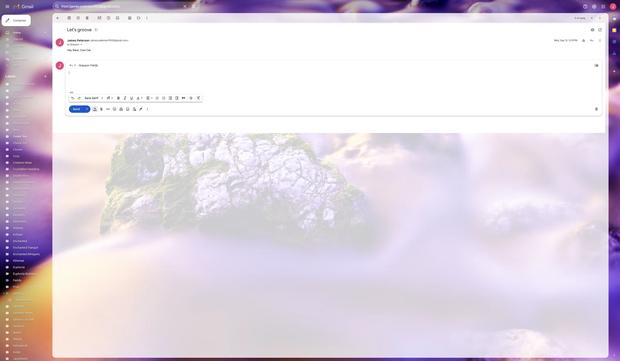 Task type: describe. For each thing, give the bounding box(es) containing it.
undo ‪(⌘z)‬ image
[[71, 96, 75, 100]]

b-day
[[13, 102, 21, 106]]

sans serif
[[85, 96, 98, 100]]

bulleted list ‪(⌘⇧8)‬ image
[[162, 96, 166, 100]]

blue
[[13, 128, 19, 132]]

bold ‪(⌘b)‬ image
[[116, 96, 121, 100]]

james peterson cell
[[67, 39, 129, 42]]

desserts link
[[13, 213, 25, 217]]

more button
[[0, 62, 49, 69]]

bbq
[[13, 109, 19, 112]]

dazzle bliss
[[13, 174, 28, 178]]

hnoah
[[13, 338, 22, 342]]

alerts and notifs link
[[13, 82, 35, 86]]

insert files using drive image
[[119, 107, 123, 111]]

james
[[67, 39, 76, 42]]

delight
[[13, 200, 22, 204]]

delivered link
[[13, 207, 25, 211]]

groove
[[77, 27, 92, 33]]

formatting options toolbar
[[69, 94, 202, 102]]

hey
[[67, 49, 72, 52]]

scheduled
[[13, 57, 28, 61]]

dewdrop
[[28, 168, 39, 171]]

show details image
[[80, 43, 83, 46]]

cozy link
[[13, 155, 20, 158]]

grayson for grayson link
[[13, 325, 24, 328]]

show trimmed content image
[[69, 91, 74, 94]]

insert link ‪(⌘k)‬ image
[[106, 107, 110, 111]]

5
[[575, 16, 576, 20]]

b-
[[13, 102, 16, 106]]

5 of many
[[575, 16, 586, 20]]

glisten cascade link
[[13, 318, 34, 322]]

notifs
[[27, 82, 35, 86]]

insert emoji ‪(⌘⇧2)‬ image
[[113, 107, 117, 111]]

day
[[16, 102, 21, 106]]

remove formatting ‪(⌘\)‬ image
[[196, 96, 201, 100]]

family
[[13, 279, 21, 283]]

many
[[580, 16, 586, 20]]

cool
[[80, 49, 86, 52]]

glimmer for glimmer link
[[13, 305, 24, 309]]

move to inbox image
[[128, 16, 132, 20]]

thread
[[21, 187, 30, 191]]

inbox
[[13, 31, 21, 35]]

insert photo image
[[126, 107, 130, 111]]

glimmer for glimmer petals
[[13, 312, 24, 315]]

discard draft ‪(⌘⇧d)‬ image
[[595, 107, 599, 111]]

advanced search options image
[[190, 2, 198, 10]]

and
[[22, 82, 26, 86]]

dazzle harmony
[[13, 181, 34, 184]]

13,
[[565, 39, 568, 42]]

Search mail text field
[[61, 5, 180, 9]]

celeb tea
[[13, 135, 27, 139]]

jackattack
[[13, 358, 27, 361]]

not starred image
[[582, 38, 586, 43]]

euphoria for euphoria link
[[13, 266, 25, 270]]

1 vertical spatial ethereal
[[13, 259, 24, 263]]

61
[[44, 31, 47, 34]]

0 horizontal spatial bliss
[[13, 122, 19, 125]]

creative ideas link
[[13, 161, 32, 165]]

enchanted for enchanted link
[[13, 240, 27, 243]]

birthdaze
[[13, 115, 26, 119]]

delicious link
[[13, 194, 25, 198]]

creative
[[13, 161, 24, 165]]

aurora for the aurora 'link'
[[13, 89, 22, 93]]

grayson for grayson fields
[[79, 64, 90, 67]]

insert signature image
[[139, 107, 143, 111]]

snoozed
[[13, 44, 24, 48]]

cozy
[[13, 155, 20, 158]]

glimmer petals link
[[13, 312, 33, 315]]

search mail image
[[54, 3, 61, 10]]

of
[[577, 16, 579, 20]]

dazzle bliss link
[[13, 174, 28, 178]]

euphoria for euphoria bubbles
[[13, 272, 25, 276]]

dead
[[13, 187, 20, 191]]

hollywood!
[[13, 344, 27, 348]]

alerts and notifs
[[13, 82, 35, 86]]

back to search results image
[[56, 16, 60, 20]]

0 vertical spatial grayson
[[70, 43, 79, 46]]

celeb tea link
[[13, 135, 27, 139]]

check-
[[13, 141, 23, 145]]

report spam image
[[76, 16, 80, 20]]

strikethrough ‪(⌘⇧x)‬ image
[[189, 96, 193, 100]]

peterson
[[77, 39, 89, 42]]

glisten cascade
[[13, 318, 34, 322]]

bubbles
[[25, 272, 36, 276]]

indent more ‪(⌘])‬ image
[[175, 96, 179, 100]]

harmony
[[23, 181, 34, 184]]

compose button
[[2, 15, 31, 26]]

enchanted whispers link
[[13, 253, 40, 256]]

wed, sep 13, 3:09 pm
[[554, 39, 578, 42]]

family link
[[13, 279, 21, 283]]

bliss whisper link
[[13, 122, 30, 125]]

enchanted for enchanted tranquil
[[13, 246, 27, 250]]

send button
[[69, 106, 84, 113]]

celeb
[[13, 135, 21, 139]]

desserts
[[13, 213, 25, 217]]

fruit link
[[13, 286, 19, 289]]

support image
[[583, 4, 588, 9]]

delivered
[[13, 207, 25, 211]]

euphoria bubbles
[[13, 272, 36, 276]]

more options image
[[146, 107, 149, 111]]

euphoria link
[[13, 266, 25, 270]]



Task type: locate. For each thing, give the bounding box(es) containing it.
james peterson < james.peterson1902@gmail.com >
[[67, 39, 129, 42]]

1 vertical spatial aurora
[[13, 96, 22, 99]]

>
[[127, 39, 129, 42]]

presentation
[[16, 299, 32, 302]]

ethereal
[[23, 96, 33, 99], [13, 259, 24, 263]]

dead thread link
[[13, 187, 30, 191]]

more
[[13, 64, 20, 67]]

2 aurora from the top
[[13, 96, 22, 99]]

labels navigation
[[0, 13, 52, 362]]

wed, sep 13, 3:09 pm cell
[[554, 38, 578, 43]]

enchanted whispers
[[13, 253, 40, 256]]

indent less ‪(⌘[)‬ image
[[168, 96, 172, 100]]

wed,
[[554, 39, 560, 42]]

glimmer petals
[[13, 312, 33, 315]]

numbered list ‪(⌘⇧7)‬ image
[[155, 96, 159, 100]]

1 vertical spatial euphoria
[[13, 272, 25, 276]]

None search field
[[52, 2, 200, 11]]

1 vertical spatial enchanted
[[13, 246, 27, 250]]

james.peterson1902@gmail.com
[[91, 39, 127, 42]]

gaming link
[[13, 292, 23, 296]]

let's
[[67, 27, 76, 33]]

dead thread
[[13, 187, 30, 191]]

2 vertical spatial grayson
[[13, 325, 24, 328]]

dazzle up "dead" on the left of the page
[[13, 181, 22, 184]]

more image
[[145, 16, 149, 20]]

aurora down alerts
[[13, 89, 22, 93]]

euphoria
[[13, 266, 25, 270], [13, 272, 25, 276]]

snoozed link
[[13, 44, 24, 48]]

2
[[45, 135, 47, 138]]

b-day link
[[13, 102, 21, 106]]

1 aurora from the top
[[13, 89, 22, 93]]

inbox link
[[13, 31, 21, 35]]

1 glimmer from the top
[[13, 305, 24, 309]]

dreamy
[[13, 227, 23, 230]]

whispers
[[28, 253, 40, 256]]

ethereal link
[[13, 259, 24, 263]]

compose
[[13, 19, 26, 22]]

check-ins link
[[13, 141, 26, 145]]

enchanted tranquil link
[[13, 246, 38, 250]]

dreamy link
[[13, 227, 23, 230]]

type of response image
[[69, 63, 73, 67]]

enchanted tranquil
[[13, 246, 38, 250]]

delight link
[[13, 200, 22, 204]]

grayson left fields at top
[[79, 64, 90, 67]]

green
[[13, 331, 21, 335]]

more send options image
[[85, 107, 89, 111]]

delete image
[[85, 16, 89, 20]]

fruit
[[13, 286, 19, 289]]

crystalline
[[13, 168, 27, 171]]

cat
[[86, 49, 90, 52]]

tranquil
[[28, 246, 38, 250]]

1 dazzle from the top
[[13, 174, 22, 178]]

2 enchanted from the top
[[13, 246, 27, 250]]

dazzle down crystalline
[[13, 174, 22, 178]]

let's groove
[[67, 27, 92, 33]]

to grayson
[[67, 43, 79, 46]]

bbq link
[[13, 109, 19, 112]]

cascade
[[23, 318, 34, 322]]

0 vertical spatial ethereal
[[23, 96, 33, 99]]

jackattack link
[[13, 358, 27, 361]]

dazzle
[[13, 174, 22, 178], [13, 181, 22, 184]]

euphoria down euphoria link
[[13, 272, 25, 276]]

enchanted for enchanted whispers
[[13, 253, 27, 256]]

grayson down james
[[70, 43, 79, 46]]

aurora down the aurora 'link'
[[13, 96, 22, 99]]

grayson link
[[13, 325, 24, 328]]

1 enchanted from the top
[[13, 240, 27, 243]]

euphoria down ethereal link
[[13, 266, 25, 270]]

1 vertical spatial glimmer
[[13, 312, 24, 315]]

sans serif option
[[84, 96, 100, 100]]

hnoah link
[[13, 338, 22, 342]]

2 euphoria from the top
[[13, 272, 25, 276]]

gmail image
[[13, 2, 35, 11]]

blue link
[[13, 128, 19, 132]]

newer image
[[590, 16, 594, 20]]

Not starred checkbox
[[582, 38, 586, 43]]

sent
[[13, 51, 19, 54]]

dazzle harmony link
[[13, 181, 34, 184]]

grayson down glisten
[[13, 325, 24, 328]]

sans
[[85, 96, 91, 100]]

aurora for aurora ethereal
[[13, 96, 22, 99]]

older image
[[598, 16, 602, 20]]

archive image
[[67, 16, 71, 20]]

labels image
[[137, 16, 141, 20]]

invite link
[[13, 351, 20, 355]]

dazzle for dazzle harmony
[[13, 181, 22, 184]]

enchanted up ethereal link
[[13, 253, 27, 256]]

grayson inside labels navigation
[[13, 325, 24, 328]]

3 enchanted from the top
[[13, 253, 27, 256]]

echoes
[[13, 233, 23, 237]]

glimmer down glimmer link
[[13, 312, 24, 315]]

add to tasks image
[[115, 16, 120, 20]]

Message Body text field
[[69, 71, 599, 88]]

dazzle for dazzle bliss
[[13, 174, 22, 178]]

bliss up blue
[[13, 122, 19, 125]]

labels heading
[[5, 75, 43, 79]]

birthdaze link
[[13, 115, 26, 119]]

aurora link
[[13, 89, 22, 93]]

ins
[[23, 141, 26, 145]]

attach files image
[[99, 107, 104, 111]]

0 vertical spatial aurora
[[13, 89, 22, 93]]

1 vertical spatial dazzle
[[13, 181, 22, 184]]

glimmer up "glimmer petals" link
[[13, 305, 24, 309]]

quote ‪(⌘⇧9)‬ image
[[181, 96, 185, 100]]

aurora
[[13, 89, 22, 93], [13, 96, 22, 99]]

1 vertical spatial grayson
[[79, 64, 90, 67]]

bliss down crystalline dewdrop link on the left top of the page
[[23, 174, 28, 178]]

echoes link
[[13, 233, 23, 237]]

1 vertical spatial bliss
[[23, 174, 28, 178]]

hollywood! link
[[13, 344, 27, 348]]

toggle confidential mode image
[[132, 107, 136, 111]]

2 glimmer from the top
[[13, 312, 24, 315]]

0 vertical spatial enchanted
[[13, 240, 27, 243]]

serif
[[92, 96, 98, 100]]

chores link
[[13, 148, 22, 152]]

invite
[[13, 351, 20, 355]]

presentation link
[[16, 299, 32, 302]]

snooze image
[[106, 16, 111, 20]]

enchanted down echoes
[[13, 240, 27, 243]]

crystalline dewdrop
[[13, 168, 39, 171]]

italic ‪(⌘i)‬ image
[[123, 96, 127, 100]]

0 vertical spatial glimmer
[[13, 305, 24, 309]]

redo ‪(⌘y)‬ image
[[77, 96, 81, 100]]

main menu image
[[5, 4, 10, 9]]

starred link
[[13, 37, 23, 41]]

green link
[[13, 331, 21, 335]]

enchanted
[[13, 240, 27, 243], [13, 246, 27, 250], [13, 253, 27, 256]]

enchanted down enchanted link
[[13, 246, 27, 250]]

crystalline dewdrop link
[[13, 168, 39, 171]]

check-ins
[[13, 141, 26, 145]]

0 vertical spatial dazzle
[[13, 174, 22, 178]]

glimmer
[[13, 305, 24, 309], [13, 312, 24, 315]]

discounts
[[13, 220, 26, 224]]

bliss whisper
[[13, 122, 30, 125]]

fields
[[90, 64, 98, 67]]

sent link
[[13, 51, 19, 54]]

tab list
[[609, 13, 620, 347]]

grayson
[[70, 43, 79, 46], [79, 64, 90, 67], [13, 325, 24, 328]]

grayson fields
[[79, 64, 98, 67]]

chores
[[13, 148, 22, 152]]

clear search image
[[181, 2, 189, 10]]

there,
[[73, 49, 79, 52]]

underline ‪(⌘u)‬ image
[[130, 96, 134, 100]]

scheduled link
[[13, 57, 28, 61]]

gaming
[[13, 292, 23, 296]]

1 horizontal spatial bliss
[[23, 174, 28, 178]]

labels
[[5, 75, 15, 79]]

2 dazzle from the top
[[13, 181, 22, 184]]

glimmer link
[[13, 305, 24, 309]]

0 vertical spatial bliss
[[13, 122, 19, 125]]

1 euphoria from the top
[[13, 266, 25, 270]]

to
[[67, 43, 69, 46]]

0 vertical spatial euphoria
[[13, 266, 25, 270]]

2 vertical spatial enchanted
[[13, 253, 27, 256]]

settings image
[[592, 4, 597, 9]]



Task type: vqa. For each thing, say whether or not it's contained in the screenshot.
More Send Options 'icon'
yes



